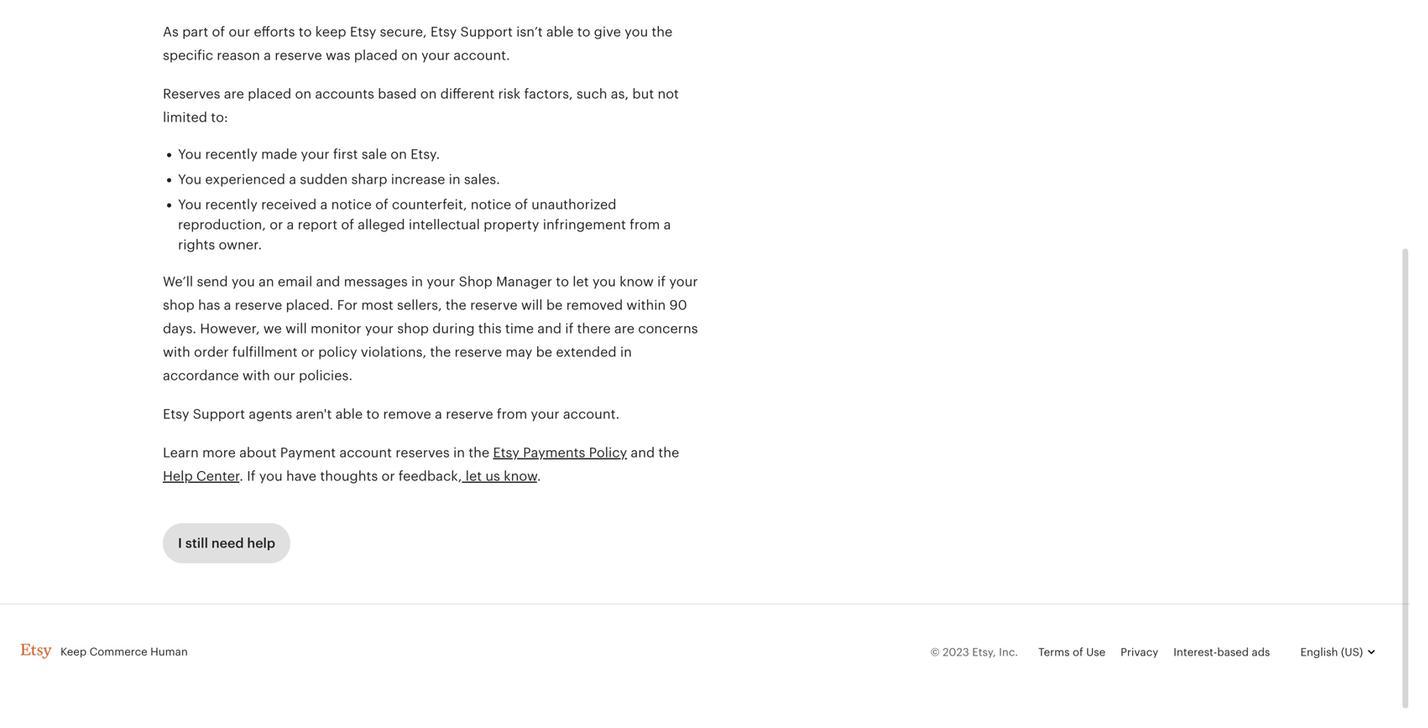 Task type: locate. For each thing, give the bounding box(es) containing it.
1 horizontal spatial notice
[[471, 197, 511, 212]]

of right report
[[341, 217, 354, 232]]

violations,
[[361, 345, 427, 360]]

1 vertical spatial recently
[[205, 197, 258, 212]]

or down received
[[270, 217, 283, 232]]

or inside we'll send you an email and messages in your shop manager to let you know if your shop has a reserve placed. for most sellers, the reserve will be removed within 90 days. however, we will monitor your shop during this time and if there are concerns with order fulfillment or policy violations, the reserve may be extended in accordance with our policies.
[[301, 345, 315, 360]]

2 vertical spatial and
[[631, 446, 655, 461]]

you
[[625, 24, 648, 39], [232, 274, 255, 290], [592, 274, 616, 290], [259, 469, 283, 484]]

a down received
[[287, 217, 294, 232]]

notice down 'you experienced a sudden sharp increase in sales.'
[[331, 197, 372, 212]]

the
[[652, 24, 673, 39], [446, 298, 467, 313], [430, 345, 451, 360], [469, 446, 489, 461], [658, 446, 679, 461]]

let inside we'll send you an email and messages in your shop manager to let you know if your shop has a reserve placed. for most sellers, the reserve will be removed within 90 days. however, we will monitor your shop during this time and if there are concerns with order fulfillment or policy violations, the reserve may be extended in accordance with our policies.
[[573, 274, 589, 290]]

reserves are placed on accounts based on different risk factors, such as, but not limited to:
[[163, 86, 679, 125]]

there
[[577, 321, 611, 337]]

0 horizontal spatial and
[[316, 274, 340, 290]]

or inside you recently received a notice of counterfeit, notice of unauthorized reproduction, or a report of alleged intellectual property infringement from a rights owner.
[[270, 217, 283, 232]]

placed down reason
[[248, 86, 291, 102]]

from up payments at left
[[497, 407, 527, 422]]

an
[[259, 274, 274, 290]]

1 horizontal spatial placed
[[354, 48, 398, 63]]

are right there on the top left of the page
[[614, 321, 635, 337]]

1 horizontal spatial know
[[619, 274, 654, 290]]

able
[[546, 24, 574, 39], [335, 407, 363, 422]]

0 horizontal spatial placed
[[248, 86, 291, 102]]

your inside as part of our efforts to keep etsy secure, etsy support isn't able to give you the specific reason a reserve was placed on your account.
[[421, 48, 450, 63]]

use
[[1086, 647, 1106, 659]]

on left accounts
[[295, 86, 311, 102]]

know up within
[[619, 274, 654, 290]]

of right the part on the top
[[212, 24, 225, 39]]

0 vertical spatial from
[[630, 217, 660, 232]]

you right give
[[625, 24, 648, 39]]

2 recently from the top
[[205, 197, 258, 212]]

0 vertical spatial able
[[546, 24, 574, 39]]

our down fulfillment
[[274, 368, 295, 384]]

from right infringement
[[630, 217, 660, 232]]

based right accounts
[[378, 86, 417, 102]]

0 vertical spatial support
[[460, 24, 513, 39]]

will right we
[[285, 321, 307, 337]]

0 vertical spatial based
[[378, 86, 417, 102]]

2 you from the top
[[178, 172, 202, 187]]

0 horizontal spatial based
[[378, 86, 417, 102]]

reserve
[[275, 48, 322, 63], [235, 298, 282, 313], [470, 298, 518, 313], [455, 345, 502, 360], [446, 407, 493, 422]]

received
[[261, 197, 317, 212]]

be down manager at top
[[546, 298, 563, 313]]

account. up policy
[[563, 407, 620, 422]]

.
[[239, 469, 243, 484], [537, 469, 541, 484]]

we'll send you an email and messages in your shop manager to let you know if your shop has a reserve placed. for most sellers, the reserve will be removed within 90 days. however, we will monitor your shop during this time and if there are concerns with order fulfillment or policy violations, the reserve may be extended in accordance with our policies.
[[163, 274, 698, 384]]

english (us)
[[1300, 647, 1363, 659]]

1 vertical spatial are
[[614, 321, 635, 337]]

or
[[270, 217, 283, 232], [301, 345, 315, 360], [381, 469, 395, 484]]

etsy image
[[20, 644, 52, 660]]

1 vertical spatial you
[[178, 172, 202, 187]]

in right reserves
[[453, 446, 465, 461]]

etsy inside the learn more about payment account reserves in the etsy payments policy and the help center . if you have thoughts or feedback, let us know .
[[493, 446, 519, 461]]

0 vertical spatial you
[[178, 147, 202, 162]]

2 horizontal spatial and
[[631, 446, 655, 461]]

counterfeit,
[[392, 197, 467, 212]]

if up within
[[657, 274, 666, 290]]

0 horizontal spatial notice
[[331, 197, 372, 212]]

0 vertical spatial shop
[[163, 298, 194, 313]]

reserve up this
[[470, 298, 518, 313]]

if left there on the top left of the page
[[565, 321, 574, 337]]

sale
[[362, 147, 387, 162]]

i
[[178, 536, 182, 551]]

and right time
[[537, 321, 562, 337]]

i still need help link
[[163, 524, 291, 564]]

to right manager at top
[[556, 274, 569, 290]]

to
[[299, 24, 312, 39], [577, 24, 590, 39], [556, 274, 569, 290], [366, 407, 380, 422]]

0 horizontal spatial .
[[239, 469, 243, 484]]

know
[[619, 274, 654, 290], [504, 469, 537, 484]]

center
[[196, 469, 239, 484]]

. left if at the bottom
[[239, 469, 243, 484]]

our inside as part of our efforts to keep etsy secure, etsy support isn't able to give you the specific reason a reserve was placed on your account.
[[229, 24, 250, 39]]

1 horizontal spatial account.
[[563, 407, 620, 422]]

you left experienced at the top left of page
[[178, 172, 202, 187]]

to left remove
[[366, 407, 380, 422]]

1 horizontal spatial or
[[301, 345, 315, 360]]

the up during
[[446, 298, 467, 313]]

and right policy
[[631, 446, 655, 461]]

first
[[333, 147, 358, 162]]

you down limited
[[178, 147, 202, 162]]

infringement
[[543, 217, 626, 232]]

in up sellers,
[[411, 274, 423, 290]]

during
[[432, 321, 475, 337]]

0 vertical spatial with
[[163, 345, 190, 360]]

0 horizontal spatial are
[[224, 86, 244, 102]]

reserve up reserves
[[446, 407, 493, 422]]

and up placed.
[[316, 274, 340, 290]]

0 vertical spatial or
[[270, 217, 283, 232]]

terms of use link
[[1038, 647, 1106, 659]]

notice down sales.
[[471, 197, 511, 212]]

recently for made
[[205, 147, 258, 162]]

of up "property"
[[515, 197, 528, 212]]

or up the policies. in the bottom left of the page
[[301, 345, 315, 360]]

fulfillment
[[232, 345, 298, 360]]

1 horizontal spatial are
[[614, 321, 635, 337]]

the up "us" at the left of page
[[469, 446, 489, 461]]

. down payments at left
[[537, 469, 541, 484]]

shop down sellers,
[[397, 321, 429, 337]]

are up to:
[[224, 86, 244, 102]]

etsy,
[[972, 647, 996, 659]]

you right if at the bottom
[[259, 469, 283, 484]]

intellectual
[[409, 217, 480, 232]]

or down the account
[[381, 469, 395, 484]]

a right has
[[224, 298, 231, 313]]

a down the efforts
[[264, 48, 271, 63]]

extended
[[556, 345, 617, 360]]

1 horizontal spatial shop
[[397, 321, 429, 337]]

1 vertical spatial with
[[243, 368, 270, 384]]

are inside we'll send you an email and messages in your shop manager to let you know if your shop has a reserve placed. for most sellers, the reserve will be removed within 90 days. however, we will monitor your shop during this time and if there are concerns with order fulfillment or policy violations, the reserve may be extended in accordance with our policies.
[[614, 321, 635, 337]]

0 vertical spatial recently
[[205, 147, 258, 162]]

0 horizontal spatial with
[[163, 345, 190, 360]]

0 horizontal spatial know
[[504, 469, 537, 484]]

0 horizontal spatial shop
[[163, 298, 194, 313]]

notice
[[331, 197, 372, 212], [471, 197, 511, 212]]

1 horizontal spatial able
[[546, 24, 574, 39]]

1 horizontal spatial support
[[460, 24, 513, 39]]

1 horizontal spatial will
[[521, 298, 543, 313]]

be right may
[[536, 345, 552, 360]]

owner.
[[219, 238, 262, 253]]

support
[[460, 24, 513, 39], [193, 407, 245, 422]]

you for you recently received a notice of counterfeit, notice of unauthorized reproduction, or a report of alleged intellectual property infringement from a rights owner.
[[178, 197, 202, 212]]

interest-based ads
[[1174, 647, 1270, 659]]

0 vertical spatial know
[[619, 274, 654, 290]]

thoughts
[[320, 469, 378, 484]]

will down manager at top
[[521, 298, 543, 313]]

1 horizontal spatial .
[[537, 469, 541, 484]]

to left give
[[577, 24, 590, 39]]

of
[[212, 24, 225, 39], [375, 197, 388, 212], [515, 197, 528, 212], [341, 217, 354, 232], [1073, 647, 1083, 659]]

0 vertical spatial if
[[657, 274, 666, 290]]

let up the removed
[[573, 274, 589, 290]]

etsy
[[350, 24, 376, 39], [430, 24, 457, 39], [163, 407, 189, 422], [493, 446, 519, 461]]

alleged
[[358, 217, 405, 232]]

help
[[247, 536, 275, 551]]

1 vertical spatial shop
[[397, 321, 429, 337]]

the inside as part of our efforts to keep etsy secure, etsy support isn't able to give you the specific reason a reserve was placed on your account.
[[652, 24, 673, 39]]

policy
[[589, 446, 627, 461]]

1 vertical spatial and
[[537, 321, 562, 337]]

with down days.
[[163, 345, 190, 360]]

to left keep
[[299, 24, 312, 39]]

recently inside you recently received a notice of counterfeit, notice of unauthorized reproduction, or a report of alleged intellectual property infringement from a rights owner.
[[205, 197, 258, 212]]

your down 'most'
[[365, 321, 394, 337]]

0 horizontal spatial if
[[565, 321, 574, 337]]

a
[[264, 48, 271, 63], [289, 172, 296, 187], [320, 197, 328, 212], [287, 217, 294, 232], [664, 217, 671, 232], [224, 298, 231, 313], [435, 407, 442, 422]]

account. up different
[[454, 48, 510, 63]]

1 vertical spatial our
[[274, 368, 295, 384]]

1 vertical spatial based
[[1217, 647, 1249, 659]]

recently up experienced at the top left of page
[[205, 147, 258, 162]]

1 horizontal spatial let
[[573, 274, 589, 290]]

1 vertical spatial be
[[536, 345, 552, 360]]

0 horizontal spatial our
[[229, 24, 250, 39]]

in inside the learn more about payment account reserves in the etsy payments policy and the help center . if you have thoughts or feedback, let us know .
[[453, 446, 465, 461]]

0 horizontal spatial account.
[[454, 48, 510, 63]]

2 horizontal spatial or
[[381, 469, 395, 484]]

1 vertical spatial know
[[504, 469, 537, 484]]

2 vertical spatial you
[[178, 197, 202, 212]]

placed down secure,
[[354, 48, 398, 63]]

we'll
[[163, 274, 193, 290]]

1 vertical spatial let
[[466, 469, 482, 484]]

etsy up learn
[[163, 407, 189, 422]]

the right give
[[652, 24, 673, 39]]

factors,
[[524, 86, 573, 102]]

support up more
[[193, 407, 245, 422]]

support left isn't
[[460, 24, 513, 39]]

1 horizontal spatial and
[[537, 321, 562, 337]]

etsy right secure,
[[430, 24, 457, 39]]

still
[[185, 536, 208, 551]]

etsy right keep
[[350, 24, 376, 39]]

has
[[198, 298, 220, 313]]

of left use
[[1073, 647, 1083, 659]]

sharp
[[351, 172, 387, 187]]

1 you from the top
[[178, 147, 202, 162]]

3 you from the top
[[178, 197, 202, 212]]

from
[[630, 217, 660, 232], [497, 407, 527, 422]]

reserve down the efforts
[[275, 48, 322, 63]]

0 vertical spatial let
[[573, 274, 589, 290]]

0 vertical spatial are
[[224, 86, 244, 102]]

reserve down this
[[455, 345, 502, 360]]

1 vertical spatial or
[[301, 345, 315, 360]]

1 vertical spatial will
[[285, 321, 307, 337]]

90
[[669, 298, 687, 313]]

you inside the learn more about payment account reserves in the etsy payments policy and the help center . if you have thoughts or feedback, let us know .
[[259, 469, 283, 484]]

on down secure,
[[401, 48, 418, 63]]

1 . from the left
[[239, 469, 243, 484]]

support inside as part of our efforts to keep etsy secure, etsy support isn't able to give you the specific reason a reserve was placed on your account.
[[460, 24, 513, 39]]

you up 'reproduction,'
[[178, 197, 202, 212]]

0 vertical spatial placed
[[354, 48, 398, 63]]

0 vertical spatial and
[[316, 274, 340, 290]]

able right isn't
[[546, 24, 574, 39]]

shop down we'll
[[163, 298, 194, 313]]

shop
[[163, 298, 194, 313], [397, 321, 429, 337]]

accounts
[[315, 86, 374, 102]]

0 horizontal spatial let
[[466, 469, 482, 484]]

recently for received
[[205, 197, 258, 212]]

1 horizontal spatial our
[[274, 368, 295, 384]]

able right aren't
[[335, 407, 363, 422]]

2 notice from the left
[[471, 197, 511, 212]]

your down secure,
[[421, 48, 450, 63]]

removed
[[566, 298, 623, 313]]

etsy up let us know link
[[493, 446, 519, 461]]

on
[[401, 48, 418, 63], [295, 86, 311, 102], [420, 86, 437, 102], [390, 147, 407, 162]]

your up sellers,
[[427, 274, 455, 290]]

know right "us" at the left of page
[[504, 469, 537, 484]]

etsy payments policy link
[[493, 446, 627, 461]]

commerce
[[89, 646, 147, 659]]

our up reason
[[229, 24, 250, 39]]

reproduction,
[[178, 217, 266, 232]]

1 vertical spatial support
[[193, 407, 245, 422]]

however,
[[200, 321, 260, 337]]

not
[[658, 86, 679, 102]]

of inside as part of our efforts to keep etsy secure, etsy support isn't able to give you the specific reason a reserve was placed on your account.
[[212, 24, 225, 39]]

you inside you recently received a notice of counterfeit, notice of unauthorized reproduction, or a report of alleged intellectual property infringement from a rights owner.
[[178, 197, 202, 212]]

ads
[[1252, 647, 1270, 659]]

0 horizontal spatial from
[[497, 407, 527, 422]]

your
[[421, 48, 450, 63], [301, 147, 330, 162], [427, 274, 455, 290], [669, 274, 698, 290], [365, 321, 394, 337], [531, 407, 560, 422]]

shop
[[459, 274, 492, 290]]

be
[[546, 298, 563, 313], [536, 345, 552, 360]]

you for you recently made your first sale on etsy.
[[178, 147, 202, 162]]

with down fulfillment
[[243, 368, 270, 384]]

1 horizontal spatial from
[[630, 217, 660, 232]]

1 vertical spatial placed
[[248, 86, 291, 102]]

you recently received a notice of counterfeit, notice of unauthorized reproduction, or a report of alleged intellectual property infringement from a rights owner.
[[178, 197, 671, 253]]

0 horizontal spatial or
[[270, 217, 283, 232]]

are inside reserves are placed on accounts based on different risk factors, such as, but not limited to:
[[224, 86, 244, 102]]

recently up 'reproduction,'
[[205, 197, 258, 212]]

1 vertical spatial able
[[335, 407, 363, 422]]

placed inside reserves are placed on accounts based on different risk factors, such as, but not limited to:
[[248, 86, 291, 102]]

0 vertical spatial account.
[[454, 48, 510, 63]]

you inside as part of our efforts to keep etsy secure, etsy support isn't able to give you the specific reason a reserve was placed on your account.
[[625, 24, 648, 39]]

1 vertical spatial if
[[565, 321, 574, 337]]

recently
[[205, 147, 258, 162], [205, 197, 258, 212]]

0 vertical spatial our
[[229, 24, 250, 39]]

1 recently from the top
[[205, 147, 258, 162]]

let left "us" at the left of page
[[466, 469, 482, 484]]

based inside reserves are placed on accounts based on different risk factors, such as, but not limited to:
[[378, 86, 417, 102]]

© 2023 etsy, inc.
[[930, 647, 1018, 659]]

english
[[1300, 647, 1338, 659]]

the right policy
[[658, 446, 679, 461]]

terms of use
[[1038, 647, 1106, 659]]

you
[[178, 147, 202, 162], [178, 172, 202, 187], [178, 197, 202, 212]]

our
[[229, 24, 250, 39], [274, 368, 295, 384]]

based left the ads
[[1217, 647, 1249, 659]]

2 vertical spatial or
[[381, 469, 395, 484]]



Task type: describe. For each thing, give the bounding box(es) containing it.
a right remove
[[435, 407, 442, 422]]

need
[[211, 536, 244, 551]]

you left an
[[232, 274, 255, 290]]

a up report
[[320, 197, 328, 212]]

in right extended
[[620, 345, 632, 360]]

policies.
[[299, 368, 353, 384]]

privacy
[[1121, 647, 1158, 659]]

if
[[247, 469, 256, 484]]

0 vertical spatial will
[[521, 298, 543, 313]]

email
[[278, 274, 312, 290]]

the down during
[[430, 345, 451, 360]]

this
[[478, 321, 502, 337]]

1 horizontal spatial if
[[657, 274, 666, 290]]

have
[[286, 469, 317, 484]]

on inside as part of our efforts to keep etsy secure, etsy support isn't able to give you the specific reason a reserve was placed on your account.
[[401, 48, 418, 63]]

order
[[194, 345, 229, 360]]

1 vertical spatial from
[[497, 407, 527, 422]]

1 notice from the left
[[331, 197, 372, 212]]

within
[[627, 298, 666, 313]]

2 . from the left
[[537, 469, 541, 484]]

1 horizontal spatial with
[[243, 368, 270, 384]]

you up the removed
[[592, 274, 616, 290]]

keep commerce human
[[60, 646, 188, 659]]

manager
[[496, 274, 552, 290]]

time
[[505, 321, 534, 337]]

learn more about payment account reserves in the etsy payments policy and the help center . if you have thoughts or feedback, let us know .
[[163, 446, 679, 484]]

0 horizontal spatial able
[[335, 407, 363, 422]]

let inside the learn more about payment account reserves in the etsy payments policy and the help center . if you have thoughts or feedback, let us know .
[[466, 469, 482, 484]]

policy
[[318, 345, 357, 360]]

or inside the learn more about payment account reserves in the etsy payments policy and the help center . if you have thoughts or feedback, let us know .
[[381, 469, 395, 484]]

2023
[[943, 647, 969, 659]]

payments
[[523, 446, 585, 461]]

from inside you recently received a notice of counterfeit, notice of unauthorized reproduction, or a report of alleged intellectual property infringement from a rights owner.
[[630, 217, 660, 232]]

different
[[440, 86, 495, 102]]

rights
[[178, 238, 215, 253]]

1 horizontal spatial based
[[1217, 647, 1249, 659]]

0 horizontal spatial support
[[193, 407, 245, 422]]

to inside we'll send you an email and messages in your shop manager to let you know if your shop has a reserve placed. for most sellers, the reserve will be removed within 90 days. however, we will monitor your shop during this time and if there are concerns with order fulfillment or policy violations, the reserve may be extended in accordance with our policies.
[[556, 274, 569, 290]]

on left different
[[420, 86, 437, 102]]

your up sudden
[[301, 147, 330, 162]]

in left sales.
[[449, 172, 460, 187]]

on right sale
[[390, 147, 407, 162]]

you recently made your first sale on etsy.
[[178, 147, 440, 162]]

secure,
[[380, 24, 427, 39]]

able inside as part of our efforts to keep etsy secure, etsy support isn't able to give you the specific reason a reserve was placed on your account.
[[546, 24, 574, 39]]

aren't
[[296, 407, 332, 422]]

such
[[577, 86, 607, 102]]

your up payments at left
[[531, 407, 560, 422]]

part
[[182, 24, 208, 39]]

accordance
[[163, 368, 239, 384]]

give
[[594, 24, 621, 39]]

© 2023 etsy, inc. link
[[930, 647, 1018, 659]]

remove
[[383, 407, 431, 422]]

reserve down an
[[235, 298, 282, 313]]

unauthorized
[[531, 197, 616, 212]]

limited
[[163, 110, 207, 125]]

you for you experienced a sudden sharp increase in sales.
[[178, 172, 202, 187]]

sales.
[[464, 172, 500, 187]]

placed inside as part of our efforts to keep etsy secure, etsy support isn't able to give you the specific reason a reserve was placed on your account.
[[354, 48, 398, 63]]

agents
[[249, 407, 292, 422]]

(us)
[[1341, 647, 1363, 659]]

reserves
[[163, 86, 220, 102]]

1 vertical spatial account.
[[563, 407, 620, 422]]

payment
[[280, 446, 336, 461]]

you experienced a sudden sharp increase in sales.
[[178, 172, 500, 187]]

most
[[361, 298, 393, 313]]

concerns
[[638, 321, 698, 337]]

learn
[[163, 446, 199, 461]]

feedback,
[[399, 469, 462, 484]]

messages
[[344, 274, 408, 290]]

keep
[[60, 646, 87, 659]]

0 horizontal spatial will
[[285, 321, 307, 337]]

know inside the learn more about payment account reserves in the etsy payments policy and the help center . if you have thoughts or feedback, let us know .
[[504, 469, 537, 484]]

of up alleged
[[375, 197, 388, 212]]

human
[[150, 646, 188, 659]]

placed.
[[286, 298, 334, 313]]

reason
[[217, 48, 260, 63]]

keep
[[315, 24, 346, 39]]

experienced
[[205, 172, 285, 187]]

as
[[163, 24, 179, 39]]

0 vertical spatial be
[[546, 298, 563, 313]]

us
[[485, 469, 500, 484]]

monitor
[[311, 321, 361, 337]]

days.
[[163, 321, 196, 337]]

specific
[[163, 48, 213, 63]]

isn't
[[516, 24, 543, 39]]

terms
[[1038, 647, 1070, 659]]

interest-based ads link
[[1174, 647, 1270, 659]]

property
[[484, 217, 539, 232]]

our inside we'll send you an email and messages in your shop manager to let you know if your shop has a reserve placed. for most sellers, the reserve will be removed within 90 days. however, we will monitor your shop during this time and if there are concerns with order fulfillment or policy violations, the reserve may be extended in accordance with our policies.
[[274, 368, 295, 384]]

a up 90
[[664, 217, 671, 232]]

as,
[[611, 86, 629, 102]]

etsy.
[[410, 147, 440, 162]]

know inside we'll send you an email and messages in your shop manager to let you know if your shop has a reserve placed. for most sellers, the reserve will be removed within 90 days. however, we will monitor your shop during this time and if there are concerns with order fulfillment or policy violations, the reserve may be extended in accordance with our policies.
[[619, 274, 654, 290]]

i still need help
[[178, 536, 275, 551]]

report
[[298, 217, 337, 232]]

for
[[337, 298, 358, 313]]

efforts
[[254, 24, 295, 39]]

but
[[632, 86, 654, 102]]

a up received
[[289, 172, 296, 187]]

and inside the learn more about payment account reserves in the etsy payments policy and the help center . if you have thoughts or feedback, let us know .
[[631, 446, 655, 461]]

a inside we'll send you an email and messages in your shop manager to let you know if your shop has a reserve placed. for most sellers, the reserve will be removed within 90 days. however, we will monitor your shop during this time and if there are concerns with order fulfillment or policy violations, the reserve may be extended in accordance with our policies.
[[224, 298, 231, 313]]

your up 90
[[669, 274, 698, 290]]

send
[[197, 274, 228, 290]]

a inside as part of our efforts to keep etsy secure, etsy support isn't able to give you the specific reason a reserve was placed on your account.
[[264, 48, 271, 63]]

reserve inside as part of our efforts to keep etsy secure, etsy support isn't able to give you the specific reason a reserve was placed on your account.
[[275, 48, 322, 63]]

we
[[263, 321, 282, 337]]

risk
[[498, 86, 521, 102]]

etsy support agents aren't able to remove a reserve from your account.
[[163, 407, 620, 422]]

sellers,
[[397, 298, 442, 313]]

account. inside as part of our efforts to keep etsy secure, etsy support isn't able to give you the specific reason a reserve was placed on your account.
[[454, 48, 510, 63]]

©
[[930, 647, 940, 659]]

may
[[506, 345, 532, 360]]

inc.
[[999, 647, 1018, 659]]

sudden
[[300, 172, 348, 187]]



Task type: vqa. For each thing, say whether or not it's contained in the screenshot.
topmost if
yes



